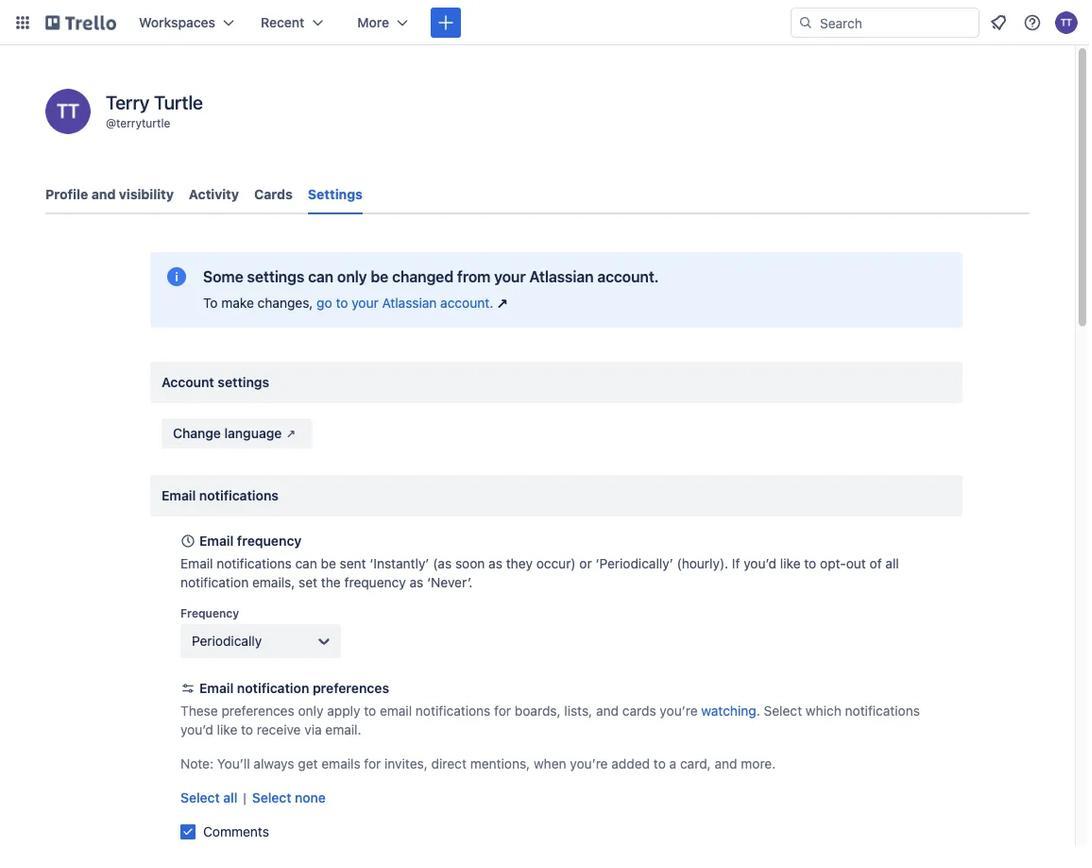 Task type: vqa. For each thing, say whether or not it's contained in the screenshot.
the topmost Color: orange, title: "Support Team" element
no



Task type: locate. For each thing, give the bounding box(es) containing it.
more.
[[741, 756, 776, 772]]

email
[[162, 488, 196, 503], [199, 533, 234, 549], [180, 556, 213, 571], [199, 681, 234, 696]]

like left opt-
[[780, 556, 801, 571]]

workspaces button
[[128, 8, 246, 38]]

0 horizontal spatial frequency
[[237, 533, 302, 549]]

which
[[806, 703, 841, 719]]

account.
[[597, 268, 659, 286], [440, 295, 493, 311]]

1 vertical spatial frequency
[[344, 575, 406, 590]]

0 horizontal spatial select
[[180, 790, 220, 806]]

settings up changes,
[[247, 268, 304, 286]]

0 vertical spatial atlassian
[[529, 268, 594, 286]]

frequency up emails,
[[237, 533, 302, 549]]

0 horizontal spatial account.
[[440, 295, 493, 311]]

watching
[[701, 703, 756, 719]]

your right from
[[494, 268, 526, 286]]

|
[[243, 790, 246, 806]]

can up set
[[295, 556, 317, 571]]

change
[[173, 426, 221, 441]]

you're right when
[[570, 756, 608, 772]]

0 vertical spatial preferences
[[313, 681, 389, 696]]

your
[[494, 268, 526, 286], [352, 295, 378, 311]]

the
[[321, 575, 341, 590]]

only up go to your atlassian account.
[[337, 268, 367, 286]]

0 vertical spatial and
[[91, 187, 116, 202]]

you'd inside . select which notifications you'd like to receive via email.
[[180, 722, 213, 738]]

0 vertical spatial like
[[780, 556, 801, 571]]

for right emails
[[364, 756, 381, 772]]

atlassian down changed
[[382, 295, 437, 311]]

to inside email notifications can be sent 'instantly' (as soon as they occur) or 'periodically' (hourly). if you'd like to opt-out of all notification emails, set the frequency as 'never'.
[[804, 556, 816, 571]]

email down the change
[[162, 488, 196, 503]]

1 vertical spatial only
[[298, 703, 323, 719]]

0 vertical spatial be
[[371, 268, 388, 286]]

'periodically'
[[596, 556, 673, 571]]

1 vertical spatial you're
[[570, 756, 608, 772]]

primary element
[[0, 0, 1089, 45]]

1 vertical spatial account.
[[440, 295, 493, 311]]

notification up "frequency"
[[180, 575, 249, 590]]

atlassian
[[529, 268, 594, 286], [382, 295, 437, 311]]

1 horizontal spatial and
[[596, 703, 619, 719]]

your right go
[[352, 295, 378, 311]]

some
[[203, 268, 243, 286]]

and right profile
[[91, 187, 116, 202]]

1 vertical spatial as
[[409, 575, 423, 590]]

settings up change language link
[[218, 375, 269, 390]]

and right lists,
[[596, 703, 619, 719]]

frequency
[[180, 606, 239, 620]]

watching link
[[701, 703, 756, 719]]

as left they
[[489, 556, 502, 571]]

go
[[317, 295, 332, 311]]

and right card,
[[715, 756, 737, 772]]

0 horizontal spatial you're
[[570, 756, 608, 772]]

all
[[885, 556, 899, 571], [223, 790, 237, 806]]

mentions,
[[470, 756, 530, 772]]

frequency down sent
[[344, 575, 406, 590]]

0 horizontal spatial for
[[364, 756, 381, 772]]

0 vertical spatial only
[[337, 268, 367, 286]]

like down these
[[217, 722, 237, 738]]

select all button
[[180, 789, 237, 808]]

email for email frequency
[[199, 533, 234, 549]]

you'll
[[217, 756, 250, 772]]

1 horizontal spatial for
[[494, 703, 511, 719]]

0 vertical spatial you're
[[660, 703, 698, 719]]

1 horizontal spatial be
[[371, 268, 388, 286]]

as down 'instantly'
[[409, 575, 423, 590]]

0 horizontal spatial as
[[409, 575, 423, 590]]

turtle
[[154, 91, 203, 113]]

lists,
[[564, 703, 592, 719]]

more
[[357, 15, 389, 30]]

change language link
[[162, 418, 312, 449]]

atlassian right from
[[529, 268, 594, 286]]

0 vertical spatial you'd
[[744, 556, 777, 571]]

only up the 'via'
[[298, 703, 323, 719]]

0 horizontal spatial and
[[91, 187, 116, 202]]

email up these
[[199, 681, 234, 696]]

to left opt-
[[804, 556, 816, 571]]

1 horizontal spatial only
[[337, 268, 367, 286]]

2 vertical spatial and
[[715, 756, 737, 772]]

recent
[[261, 15, 304, 30]]

none
[[295, 790, 326, 806]]

1 vertical spatial like
[[217, 722, 237, 738]]

0 horizontal spatial preferences
[[221, 703, 294, 719]]

go to your atlassian account. link
[[317, 294, 512, 313]]

or
[[579, 556, 592, 571]]

via
[[304, 722, 322, 738]]

recent button
[[249, 8, 335, 38]]

to right go
[[336, 295, 348, 311]]

notifications down email frequency
[[217, 556, 292, 571]]

(as
[[433, 556, 452, 571]]

email inside email notifications can be sent 'instantly' (as soon as they occur) or 'periodically' (hourly). if you'd like to opt-out of all notification emails, set the frequency as 'never'.
[[180, 556, 213, 571]]

and
[[91, 187, 116, 202], [596, 703, 619, 719], [715, 756, 737, 772]]

search image
[[798, 15, 813, 30]]

1 horizontal spatial your
[[494, 268, 526, 286]]

you'd
[[744, 556, 777, 571], [180, 722, 213, 738]]

can
[[308, 268, 334, 286], [295, 556, 317, 571]]

like inside . select which notifications you'd like to receive via email.
[[217, 722, 237, 738]]

1 horizontal spatial all
[[885, 556, 899, 571]]

can for notifications
[[295, 556, 317, 571]]

can up go
[[308, 268, 334, 286]]

select down note:
[[180, 790, 220, 806]]

(hourly).
[[677, 556, 728, 571]]

when
[[534, 756, 566, 772]]

email down "email notifications"
[[199, 533, 234, 549]]

0 vertical spatial settings
[[247, 268, 304, 286]]

1 horizontal spatial account.
[[597, 268, 659, 286]]

1 horizontal spatial you'd
[[744, 556, 777, 571]]

1 horizontal spatial atlassian
[[529, 268, 594, 286]]

account settings
[[162, 375, 269, 390]]

0 vertical spatial as
[[489, 556, 502, 571]]

1 vertical spatial settings
[[218, 375, 269, 390]]

0 vertical spatial can
[[308, 268, 334, 286]]

notification inside email notifications can be sent 'instantly' (as soon as they occur) or 'periodically' (hourly). if you'd like to opt-out of all notification emails, set the frequency as 'never'.
[[180, 575, 249, 590]]

1 vertical spatial be
[[321, 556, 336, 571]]

1 vertical spatial you'd
[[180, 722, 213, 738]]

email for email notification preferences
[[199, 681, 234, 696]]

you're right "cards"
[[660, 703, 698, 719]]

1 horizontal spatial like
[[780, 556, 801, 571]]

0 horizontal spatial your
[[352, 295, 378, 311]]

0 horizontal spatial all
[[223, 790, 237, 806]]

if
[[732, 556, 740, 571]]

card,
[[680, 756, 711, 772]]

1 vertical spatial can
[[295, 556, 317, 571]]

0 horizontal spatial atlassian
[[382, 295, 437, 311]]

to inside . select which notifications you'd like to receive via email.
[[241, 722, 253, 738]]

be up go to your atlassian account.
[[371, 268, 388, 286]]

2 horizontal spatial select
[[764, 703, 802, 719]]

create board or workspace image
[[436, 13, 455, 32]]

0 vertical spatial notification
[[180, 575, 249, 590]]

1 vertical spatial all
[[223, 790, 237, 806]]

notification
[[180, 575, 249, 590], [237, 681, 309, 696]]

1 vertical spatial and
[[596, 703, 619, 719]]

preferences up apply
[[313, 681, 389, 696]]

you're
[[660, 703, 698, 719], [570, 756, 608, 772]]

open information menu image
[[1023, 13, 1042, 32]]

1 horizontal spatial frequency
[[344, 575, 406, 590]]

1 horizontal spatial as
[[489, 556, 502, 571]]

0 horizontal spatial be
[[321, 556, 336, 571]]

settings
[[247, 268, 304, 286], [218, 375, 269, 390]]

select right .
[[764, 703, 802, 719]]

as
[[489, 556, 502, 571], [409, 575, 423, 590]]

be
[[371, 268, 388, 286], [321, 556, 336, 571]]

1 vertical spatial notification
[[237, 681, 309, 696]]

email
[[380, 703, 412, 719]]

always
[[254, 756, 294, 772]]

only
[[337, 268, 367, 286], [298, 703, 323, 719]]

can inside email notifications can be sent 'instantly' (as soon as they occur) or 'periodically' (hourly). if you'd like to opt-out of all notification emails, set the frequency as 'never'.
[[295, 556, 317, 571]]

1 vertical spatial for
[[364, 756, 381, 772]]

you'd down these
[[180, 722, 213, 738]]

0 vertical spatial account.
[[597, 268, 659, 286]]

a
[[669, 756, 676, 772]]

notification up receive
[[237, 681, 309, 696]]

for left boards,
[[494, 703, 511, 719]]

email up "frequency"
[[180, 556, 213, 571]]

0 horizontal spatial like
[[217, 722, 237, 738]]

all left |
[[223, 790, 237, 806]]

0 horizontal spatial you'd
[[180, 722, 213, 738]]

notifications inside . select which notifications you'd like to receive via email.
[[845, 703, 920, 719]]

workspaces
[[139, 15, 215, 30]]

preferences up receive
[[221, 703, 294, 719]]

note: you'll always get emails for invites, direct mentions, when you're added to a card, and more.
[[180, 756, 776, 772]]

settings for account
[[218, 375, 269, 390]]

1 horizontal spatial you're
[[660, 703, 698, 719]]

be up the
[[321, 556, 336, 571]]

notifications right which
[[845, 703, 920, 719]]

select all | select none
[[180, 790, 326, 806]]

account
[[162, 375, 214, 390]]

you'd right if
[[744, 556, 777, 571]]

notifications inside email notifications can be sent 'instantly' (as soon as they occur) or 'periodically' (hourly). if you'd like to opt-out of all notification emails, set the frequency as 'never'.
[[217, 556, 292, 571]]

cards link
[[254, 178, 293, 212]]

out
[[846, 556, 866, 571]]

profile and visibility link
[[45, 178, 174, 212]]

all inside email notifications can be sent 'instantly' (as soon as they occur) or 'periodically' (hourly). if you'd like to opt-out of all notification emails, set the frequency as 'never'.
[[885, 556, 899, 571]]

notifications
[[199, 488, 279, 503], [217, 556, 292, 571], [416, 703, 491, 719], [845, 703, 920, 719]]

0 horizontal spatial only
[[298, 703, 323, 719]]

get
[[298, 756, 318, 772]]

select
[[764, 703, 802, 719], [180, 790, 220, 806], [252, 790, 291, 806]]

0 vertical spatial your
[[494, 268, 526, 286]]

'never'.
[[427, 575, 473, 590]]

0 vertical spatial for
[[494, 703, 511, 719]]

0 vertical spatial frequency
[[237, 533, 302, 549]]

all right the of
[[885, 556, 899, 571]]

0 vertical spatial all
[[885, 556, 899, 571]]

to left email
[[364, 703, 376, 719]]

select right |
[[252, 790, 291, 806]]

to left receive
[[241, 722, 253, 738]]



Task type: describe. For each thing, give the bounding box(es) containing it.
can for settings
[[308, 268, 334, 286]]

added
[[611, 756, 650, 772]]

of
[[870, 556, 882, 571]]

1 horizontal spatial select
[[252, 790, 291, 806]]

to
[[203, 295, 218, 311]]

be inside email notifications can be sent 'instantly' (as soon as they occur) or 'periodically' (hourly). if you'd like to opt-out of all notification emails, set the frequency as 'never'.
[[321, 556, 336, 571]]

go to your atlassian account.
[[317, 295, 493, 311]]

invites,
[[385, 756, 428, 772]]

receive
[[257, 722, 301, 738]]

2 horizontal spatial and
[[715, 756, 737, 772]]

they
[[506, 556, 533, 571]]

1 vertical spatial atlassian
[[382, 295, 437, 311]]

settings link
[[308, 178, 363, 214]]

terry
[[106, 91, 150, 113]]

terry turtle (terryturtle) image
[[1055, 11, 1078, 34]]

opt-
[[820, 556, 846, 571]]

select inside . select which notifications you'd like to receive via email.
[[764, 703, 802, 719]]

emails
[[321, 756, 360, 772]]

frequency inside email notifications can be sent 'instantly' (as soon as they occur) or 'periodically' (hourly). if you'd like to opt-out of all notification emails, set the frequency as 'never'.
[[344, 575, 406, 590]]

email.
[[325, 722, 361, 738]]

email for email notifications
[[162, 488, 196, 503]]

'instantly'
[[370, 556, 429, 571]]

note:
[[180, 756, 214, 772]]

to make changes,
[[203, 295, 317, 311]]

to left the a
[[654, 756, 666, 772]]

like inside email notifications can be sent 'instantly' (as soon as they occur) or 'periodically' (hourly). if you'd like to opt-out of all notification emails, set the frequency as 'never'.
[[780, 556, 801, 571]]

changes,
[[257, 295, 313, 311]]

sm image
[[282, 424, 301, 443]]

back to home image
[[45, 8, 116, 38]]

make
[[221, 295, 254, 311]]

. select which notifications you'd like to receive via email.
[[180, 703, 920, 738]]

apply
[[327, 703, 360, 719]]

0 notifications image
[[987, 11, 1010, 34]]

settings for some
[[247, 268, 304, 286]]

more button
[[346, 8, 419, 38]]

changed
[[392, 268, 453, 286]]

boards,
[[515, 703, 561, 719]]

email frequency
[[199, 533, 302, 549]]

emails,
[[252, 575, 295, 590]]

terryturtle
[[116, 116, 170, 129]]

direct
[[431, 756, 467, 772]]

these
[[180, 703, 218, 719]]

activity
[[189, 187, 239, 202]]

these preferences only apply to email notifications for boards, lists, and cards you're watching
[[180, 703, 756, 719]]

profile and visibility
[[45, 187, 174, 202]]

Search field
[[813, 9, 979, 37]]

.
[[756, 703, 760, 719]]

email notifications
[[162, 488, 279, 503]]

select none button
[[252, 789, 326, 808]]

comments
[[203, 824, 269, 840]]

profile
[[45, 187, 88, 202]]

from
[[457, 268, 490, 286]]

notifications up email frequency
[[199, 488, 279, 503]]

terry turtle (terryturtle) image
[[45, 89, 91, 134]]

terry turtle @ terryturtle
[[106, 91, 203, 129]]

soon
[[455, 556, 485, 571]]

occur)
[[536, 556, 576, 571]]

settings
[[308, 187, 363, 202]]

activity link
[[189, 178, 239, 212]]

1 vertical spatial your
[[352, 295, 378, 311]]

some settings can only be changed from your atlassian account.
[[203, 268, 659, 286]]

@
[[106, 116, 116, 129]]

email for email notifications can be sent 'instantly' (as soon as they occur) or 'periodically' (hourly). if you'd like to opt-out of all notification emails, set the frequency as 'never'.
[[180, 556, 213, 571]]

1 vertical spatial preferences
[[221, 703, 294, 719]]

cards
[[254, 187, 293, 202]]

visibility
[[119, 187, 174, 202]]

email notification preferences
[[199, 681, 389, 696]]

set
[[299, 575, 317, 590]]

language
[[224, 426, 282, 441]]

notifications up direct
[[416, 703, 491, 719]]

1 horizontal spatial preferences
[[313, 681, 389, 696]]

change language
[[173, 426, 282, 441]]

you'd inside email notifications can be sent 'instantly' (as soon as they occur) or 'periodically' (hourly). if you'd like to opt-out of all notification emails, set the frequency as 'never'.
[[744, 556, 777, 571]]

periodically
[[192, 633, 262, 649]]

sent
[[340, 556, 366, 571]]

email notifications can be sent 'instantly' (as soon as they occur) or 'periodically' (hourly). if you'd like to opt-out of all notification emails, set the frequency as 'never'.
[[180, 556, 899, 590]]

cards
[[622, 703, 656, 719]]



